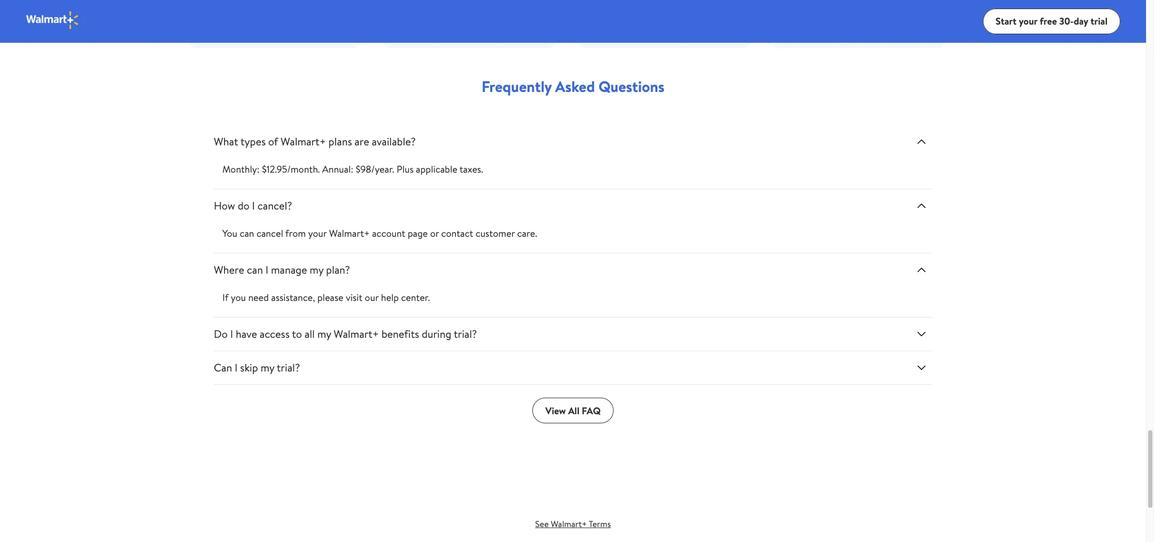 Task type: vqa. For each thing, say whether or not it's contained in the screenshot.
Cancel?
yes



Task type: locate. For each thing, give the bounding box(es) containing it.
center.
[[401, 291, 430, 304]]

if you need assistance, please visit our help center.
[[222, 291, 430, 304]]

how do i cancel?
[[214, 198, 292, 213]]

walmart+ inside button
[[551, 518, 587, 530]]

my right skip
[[261, 360, 275, 375]]

cancel
[[257, 227, 283, 240]]

$98/year.
[[356, 163, 395, 176]]

during
[[422, 327, 452, 341]]

frequently asked questions
[[482, 76, 665, 97]]

my left plan?
[[310, 263, 324, 277]]

trial? right during at the bottom left of page
[[454, 327, 477, 341]]

your left free
[[1019, 14, 1038, 28]]

visit
[[346, 291, 363, 304]]

care.
[[517, 227, 537, 240]]

of
[[268, 134, 278, 149]]

frequently
[[482, 76, 552, 97]]

my
[[310, 263, 324, 277], [317, 327, 331, 341], [261, 360, 275, 375]]

i left the manage
[[266, 263, 269, 277]]

applicable
[[416, 163, 458, 176]]

can
[[240, 227, 254, 240], [247, 263, 263, 277]]

your right from
[[308, 227, 327, 240]]

how
[[214, 198, 235, 213]]

questions
[[599, 76, 665, 97]]

what types of walmart+ plans are available?
[[214, 134, 416, 149]]

what types of walmart+ plans are available? image
[[916, 135, 928, 148]]

where can i manage my plan? image
[[916, 264, 928, 277]]

our
[[365, 291, 379, 304]]

2 vertical spatial my
[[261, 360, 275, 375]]

i right do
[[230, 327, 233, 341]]

1 vertical spatial trial?
[[277, 360, 300, 375]]

can right where
[[247, 263, 263, 277]]

walmart+ right see
[[551, 518, 587, 530]]

1 vertical spatial your
[[308, 227, 327, 240]]

access
[[260, 327, 290, 341]]

your
[[1019, 14, 1038, 28], [308, 227, 327, 240]]

walmart+ right of
[[281, 134, 326, 149]]

1 horizontal spatial your
[[1019, 14, 1038, 28]]

cancel?
[[258, 198, 292, 213]]

0 vertical spatial trial?
[[454, 327, 477, 341]]

1 vertical spatial can
[[247, 263, 263, 277]]

plans
[[329, 134, 352, 149]]

assistance,
[[271, 291, 315, 304]]

account
[[372, 227, 406, 240]]

0 vertical spatial can
[[240, 227, 254, 240]]

i
[[252, 198, 255, 213], [266, 263, 269, 277], [230, 327, 233, 341], [235, 360, 238, 375]]

what
[[214, 134, 238, 149]]

are
[[355, 134, 369, 149]]

trial?
[[454, 327, 477, 341], [277, 360, 300, 375]]

benefits
[[382, 327, 419, 341]]

can i skip my trial? image
[[916, 362, 928, 374]]

0 horizontal spatial trial?
[[277, 360, 300, 375]]

to
[[292, 327, 302, 341]]

do
[[238, 198, 250, 213]]

customer
[[476, 227, 515, 240]]

can for where
[[247, 263, 263, 277]]

start your free 30-day trial
[[996, 14, 1108, 28]]

can for you
[[240, 227, 254, 240]]

trial? down the to
[[277, 360, 300, 375]]

my right all at the left bottom of the page
[[317, 327, 331, 341]]

free
[[1040, 14, 1058, 28]]

can i skip my trial?
[[214, 360, 300, 375]]

start your free 30-day trial button
[[983, 9, 1121, 34]]

see walmart+ terms button
[[523, 513, 624, 535]]

taxes.
[[460, 163, 483, 176]]

asked
[[556, 76, 595, 97]]

walmart+
[[281, 134, 326, 149], [329, 227, 370, 240], [334, 327, 379, 341], [551, 518, 587, 530]]

1 vertical spatial my
[[317, 327, 331, 341]]

can right you
[[240, 227, 254, 240]]

walmart+ image
[[26, 10, 80, 30]]

0 vertical spatial your
[[1019, 14, 1038, 28]]



Task type: describe. For each thing, give the bounding box(es) containing it.
monthly: $12.95/month. annual: $98/year. plus applicable taxes.
[[222, 163, 483, 176]]

need
[[248, 291, 269, 304]]

trial
[[1091, 14, 1108, 28]]

your inside button
[[1019, 14, 1038, 28]]

$12.95/month.
[[262, 163, 320, 176]]

i left skip
[[235, 360, 238, 375]]

you
[[231, 291, 246, 304]]

monthly:
[[222, 163, 260, 176]]

you
[[222, 227, 237, 240]]

please
[[318, 291, 344, 304]]

walmart+ down visit
[[334, 327, 379, 341]]

view
[[546, 404, 566, 417]]

types
[[241, 134, 266, 149]]

from
[[285, 227, 306, 240]]

view all faq
[[546, 404, 601, 417]]

available?
[[372, 134, 416, 149]]

page
[[408, 227, 428, 240]]

terms
[[589, 518, 611, 530]]

30-
[[1060, 14, 1074, 28]]

0 vertical spatial my
[[310, 263, 324, 277]]

1 horizontal spatial trial?
[[454, 327, 477, 341]]

view all faq link
[[533, 398, 614, 424]]

plan?
[[326, 263, 350, 277]]

where
[[214, 263, 244, 277]]

do i have access to all my walmart+ benefits during trial? image
[[916, 328, 928, 341]]

or
[[430, 227, 439, 240]]

have
[[236, 327, 257, 341]]

manage
[[271, 263, 307, 277]]

walmart+ up plan?
[[329, 227, 370, 240]]

i right the do
[[252, 198, 255, 213]]

all
[[305, 327, 315, 341]]

annual:
[[322, 163, 354, 176]]

day
[[1074, 14, 1089, 28]]

skip
[[240, 360, 258, 375]]

faq
[[582, 404, 601, 417]]

all
[[568, 404, 580, 417]]

you can cancel from your walmart+ account page or contact customer care.
[[222, 227, 537, 240]]

0 horizontal spatial your
[[308, 227, 327, 240]]

help
[[381, 291, 399, 304]]

how do i cancel? image
[[916, 199, 928, 212]]

do i have access to all my walmart+ benefits during trial?
[[214, 327, 477, 341]]

plus
[[397, 163, 414, 176]]

do
[[214, 327, 228, 341]]

where can i manage my plan?
[[214, 263, 350, 277]]

start
[[996, 14, 1017, 28]]

see
[[535, 518, 549, 530]]

can
[[214, 360, 232, 375]]

if
[[222, 291, 229, 304]]

see walmart+ terms
[[535, 518, 611, 530]]

contact
[[442, 227, 473, 240]]



